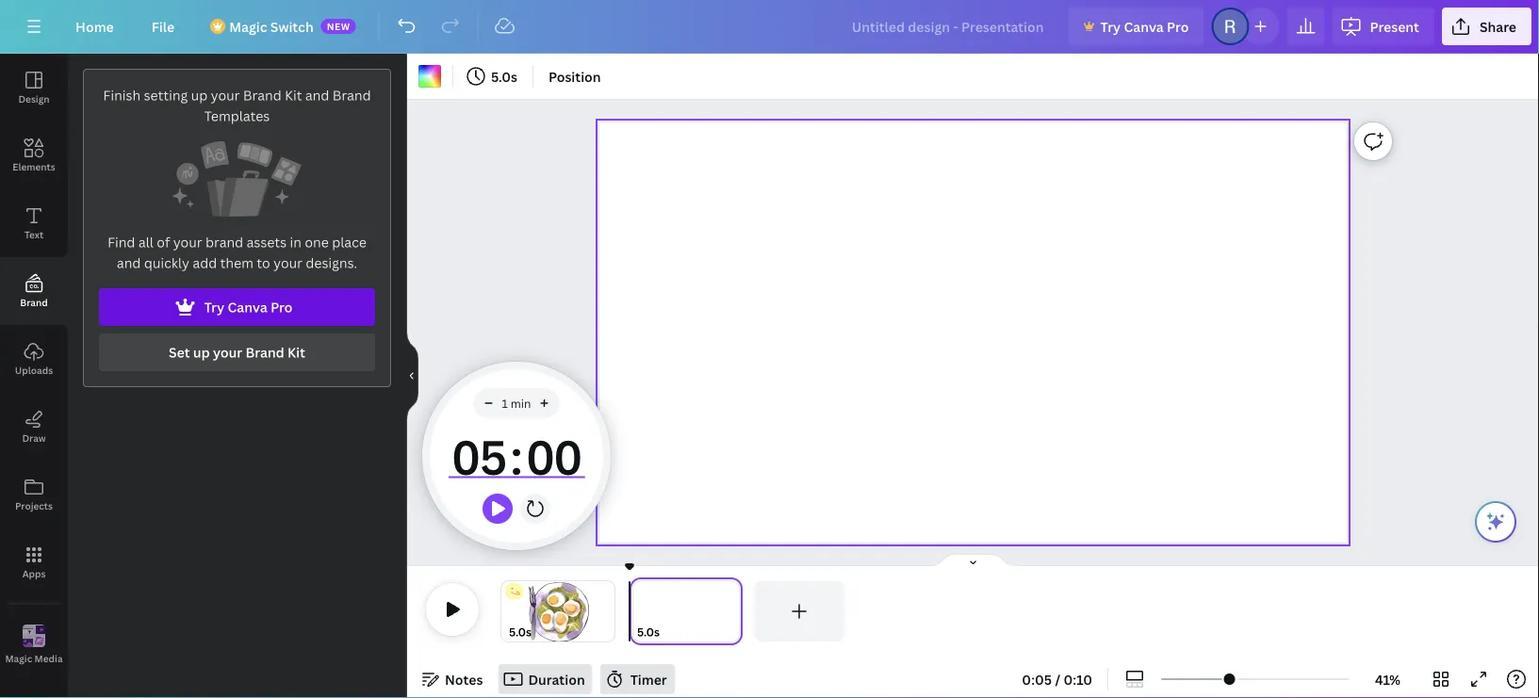 Task type: describe. For each thing, give the bounding box(es) containing it.
notes button
[[415, 665, 491, 695]]

Design title text field
[[837, 8, 1061, 45]]

of
[[157, 233, 170, 251]]

find
[[108, 233, 135, 251]]

#ffffff image
[[419, 65, 441, 88]]

timer containing 05
[[448, 419, 585, 494]]

file
[[152, 17, 175, 35]]

position
[[549, 67, 601, 85]]

5.0s left page title text box
[[637, 624, 660, 640]]

one
[[305, 233, 329, 251]]

min
[[511, 395, 531, 411]]

magic switch
[[229, 17, 314, 35]]

share button
[[1442, 8, 1532, 45]]

05
[[451, 424, 506, 488]]

00 button
[[523, 419, 585, 494]]

0:10
[[1064, 671, 1093, 689]]

switch
[[270, 17, 314, 35]]

find all of your brand assets in one place and quickly add them to your designs.
[[108, 233, 367, 272]]

duration
[[528, 671, 585, 689]]

to
[[257, 254, 270, 272]]

try canva pro for try canva pro button within the main menu bar
[[1101, 17, 1189, 35]]

in
[[290, 233, 302, 251]]

new
[[327, 20, 350, 33]]

try for try canva pro button within the main menu bar
[[1101, 17, 1121, 35]]

5.0s button left page title text box
[[637, 623, 660, 642]]

brand
[[206, 233, 243, 251]]

hide image
[[406, 331, 419, 421]]

add
[[193, 254, 217, 272]]

set
[[169, 344, 190, 361]]

up inside button
[[193, 344, 210, 361]]

all
[[138, 233, 153, 251]]

your down in on the left top of page
[[273, 254, 303, 272]]

share
[[1480, 17, 1517, 35]]

quickly
[[144, 254, 189, 272]]

0:05 / 0:10
[[1022, 671, 1093, 689]]

canva for bottommost try canva pro button
[[228, 298, 267, 316]]

hide pages image
[[928, 553, 1018, 568]]

design button
[[0, 54, 68, 122]]

0:05
[[1022, 671, 1052, 689]]

trimming, end edge slider for 2nd trimming, start edge slider from the right
[[601, 582, 615, 642]]

templates
[[204, 107, 270, 125]]

magic for magic media
[[5, 652, 32, 665]]

brand down new in the top left of the page
[[333, 86, 371, 104]]

place
[[332, 233, 367, 251]]

00
[[526, 424, 581, 488]]

text
[[24, 228, 43, 241]]

finish
[[103, 86, 141, 104]]

notes
[[445, 671, 483, 689]]

canva for try canva pro button within the main menu bar
[[1124, 17, 1164, 35]]

41%
[[1375, 671, 1401, 689]]

5.0s button right #ffffff image
[[461, 61, 525, 91]]

1 vertical spatial try canva pro button
[[99, 288, 375, 326]]

setting
[[144, 86, 188, 104]]

Page title text field
[[668, 623, 675, 642]]

main menu bar
[[0, 0, 1539, 54]]

side panel tab list
[[0, 54, 68, 680]]

elements button
[[0, 122, 68, 189]]

home link
[[60, 8, 129, 45]]

designs.
[[306, 254, 357, 272]]

media
[[35, 652, 63, 665]]

apps
[[22, 567, 46, 580]]

1
[[502, 395, 508, 411]]



Task type: vqa. For each thing, say whether or not it's contained in the screenshot.
the topmost Canva
yes



Task type: locate. For each thing, give the bounding box(es) containing it.
1 vertical spatial up
[[193, 344, 210, 361]]

design
[[18, 92, 50, 105]]

0 vertical spatial try canva pro button
[[1069, 8, 1204, 45]]

magic media button
[[0, 612, 68, 680]]

timer
[[630, 671, 667, 689]]

set up your brand kit
[[169, 344, 305, 361]]

1 horizontal spatial try
[[1101, 17, 1121, 35]]

magic
[[229, 17, 267, 35], [5, 652, 32, 665]]

pro
[[1167, 17, 1189, 35], [271, 298, 293, 316]]

trimming, end edge slider for first trimming, start edge slider from right
[[726, 582, 743, 642]]

your right of
[[173, 233, 202, 251]]

1 trimming, end edge slider from the left
[[601, 582, 615, 642]]

kit inside finish setting up your brand kit and brand templates
[[285, 86, 302, 104]]

canva assistant image
[[1485, 511, 1507, 533]]

5.0s
[[491, 67, 517, 85], [509, 624, 532, 640], [637, 624, 660, 640]]

trimming, start edge slider
[[501, 582, 515, 642], [630, 582, 647, 642]]

assets
[[247, 233, 287, 251]]

projects
[[15, 500, 53, 512]]

apps button
[[0, 529, 68, 597]]

1 horizontal spatial canva
[[1124, 17, 1164, 35]]

05 : 00
[[451, 424, 581, 488]]

1 vertical spatial pro
[[271, 298, 293, 316]]

2 trimming, start edge slider from the left
[[630, 582, 647, 642]]

kit inside button
[[288, 344, 305, 361]]

trimming, end edge slider left page title text box
[[601, 582, 615, 642]]

1 horizontal spatial magic
[[229, 17, 267, 35]]

duration button
[[498, 665, 593, 695]]

1 vertical spatial and
[[117, 254, 141, 272]]

1 min
[[502, 395, 531, 411]]

0 vertical spatial kit
[[285, 86, 302, 104]]

timer button
[[600, 665, 675, 695]]

5.0s button
[[461, 61, 525, 91], [509, 623, 532, 642], [637, 623, 660, 642]]

0 horizontal spatial pro
[[271, 298, 293, 316]]

up right set
[[193, 344, 210, 361]]

set up your brand kit button
[[99, 334, 375, 371]]

elements
[[13, 160, 55, 173]]

try canva pro button inside main menu bar
[[1069, 8, 1204, 45]]

your right set
[[213, 344, 242, 361]]

0 horizontal spatial trimming, start edge slider
[[501, 582, 515, 642]]

pro for bottommost try canva pro button
[[271, 298, 293, 316]]

brand up uploads button at the left of the page
[[20, 296, 48, 309]]

and inside find all of your brand assets in one place and quickly add them to your designs.
[[117, 254, 141, 272]]

up
[[191, 86, 208, 104], [193, 344, 210, 361]]

0 horizontal spatial trimming, end edge slider
[[601, 582, 615, 642]]

magic inside main menu bar
[[229, 17, 267, 35]]

position button
[[541, 61, 609, 91]]

0 vertical spatial up
[[191, 86, 208, 104]]

:
[[510, 424, 523, 488]]

kit
[[285, 86, 302, 104], [288, 344, 305, 361]]

brand inside side panel tab list
[[20, 296, 48, 309]]

magic inside button
[[5, 652, 32, 665]]

canva inside main menu bar
[[1124, 17, 1164, 35]]

home
[[75, 17, 114, 35]]

brand button
[[0, 257, 68, 325]]

and down new in the top left of the page
[[305, 86, 329, 104]]

uploads
[[15, 364, 53, 377]]

0 horizontal spatial try
[[204, 298, 224, 316]]

try for bottommost try canva pro button
[[204, 298, 224, 316]]

your
[[211, 86, 240, 104], [173, 233, 202, 251], [273, 254, 303, 272], [213, 344, 242, 361]]

magic left the 'switch'
[[229, 17, 267, 35]]

0 horizontal spatial magic
[[5, 652, 32, 665]]

up inside finish setting up your brand kit and brand templates
[[191, 86, 208, 104]]

/
[[1055, 671, 1061, 689]]

0 horizontal spatial and
[[117, 254, 141, 272]]

0 horizontal spatial try canva pro button
[[99, 288, 375, 326]]

1 horizontal spatial try canva pro
[[1101, 17, 1189, 35]]

present button
[[1332, 8, 1434, 45]]

try canva pro
[[1101, 17, 1189, 35], [204, 298, 293, 316]]

your up templates
[[211, 86, 240, 104]]

and
[[305, 86, 329, 104], [117, 254, 141, 272]]

try canva pro button
[[1069, 8, 1204, 45], [99, 288, 375, 326]]

timer
[[448, 419, 585, 494]]

1 horizontal spatial trimming, end edge slider
[[726, 582, 743, 642]]

1 vertical spatial magic
[[5, 652, 32, 665]]

41% button
[[1357, 665, 1419, 695]]

try inside main menu bar
[[1101, 17, 1121, 35]]

and down find
[[117, 254, 141, 272]]

5.0s left position
[[491, 67, 517, 85]]

1 vertical spatial kit
[[288, 344, 305, 361]]

brand right set
[[246, 344, 284, 361]]

them
[[220, 254, 254, 272]]

uploads button
[[0, 325, 68, 393]]

0 vertical spatial try canva pro
[[1101, 17, 1189, 35]]

and inside finish setting up your brand kit and brand templates
[[305, 86, 329, 104]]

5.0s up duration button
[[509, 624, 532, 640]]

1 trimming, start edge slider from the left
[[501, 582, 515, 642]]

try canva pro for bottommost try canva pro button
[[204, 298, 293, 316]]

05 button
[[448, 419, 510, 494]]

0 horizontal spatial try canva pro
[[204, 298, 293, 316]]

1 horizontal spatial and
[[305, 86, 329, 104]]

2 trimming, end edge slider from the left
[[726, 582, 743, 642]]

trimming, start edge slider left page title text box
[[630, 582, 647, 642]]

magic media
[[5, 652, 63, 665]]

try
[[1101, 17, 1121, 35], [204, 298, 224, 316]]

5.0s button up duration button
[[509, 623, 532, 642]]

0 vertical spatial try
[[1101, 17, 1121, 35]]

finish setting up your brand kit and brand templates
[[103, 86, 371, 125]]

up right setting
[[191, 86, 208, 104]]

file button
[[136, 8, 190, 45]]

magic for magic switch
[[229, 17, 267, 35]]

0 vertical spatial magic
[[229, 17, 267, 35]]

your inside button
[[213, 344, 242, 361]]

1 horizontal spatial pro
[[1167, 17, 1189, 35]]

pro inside main menu bar
[[1167, 17, 1189, 35]]

text button
[[0, 189, 68, 257]]

0 vertical spatial pro
[[1167, 17, 1189, 35]]

1 vertical spatial try canva pro
[[204, 298, 293, 316]]

draw button
[[0, 393, 68, 461]]

your inside finish setting up your brand kit and brand templates
[[211, 86, 240, 104]]

0 horizontal spatial canva
[[228, 298, 267, 316]]

draw
[[22, 432, 46, 444]]

0 vertical spatial canva
[[1124, 17, 1164, 35]]

magic left the media
[[5, 652, 32, 665]]

try canva pro inside main menu bar
[[1101, 17, 1189, 35]]

0 vertical spatial and
[[305, 86, 329, 104]]

present
[[1370, 17, 1419, 35]]

trimming, end edge slider right page title text box
[[726, 582, 743, 642]]

canva
[[1124, 17, 1164, 35], [228, 298, 267, 316]]

brand
[[243, 86, 282, 104], [333, 86, 371, 104], [20, 296, 48, 309], [246, 344, 284, 361]]

1 vertical spatial canva
[[228, 298, 267, 316]]

1 horizontal spatial try canva pro button
[[1069, 8, 1204, 45]]

trimming, end edge slider
[[601, 582, 615, 642], [726, 582, 743, 642]]

trimming, start edge slider up duration button
[[501, 582, 515, 642]]

projects button
[[0, 461, 68, 529]]

1 horizontal spatial trimming, start edge slider
[[630, 582, 647, 642]]

brand up templates
[[243, 86, 282, 104]]

1 vertical spatial try
[[204, 298, 224, 316]]

pro for try canva pro button within the main menu bar
[[1167, 17, 1189, 35]]



